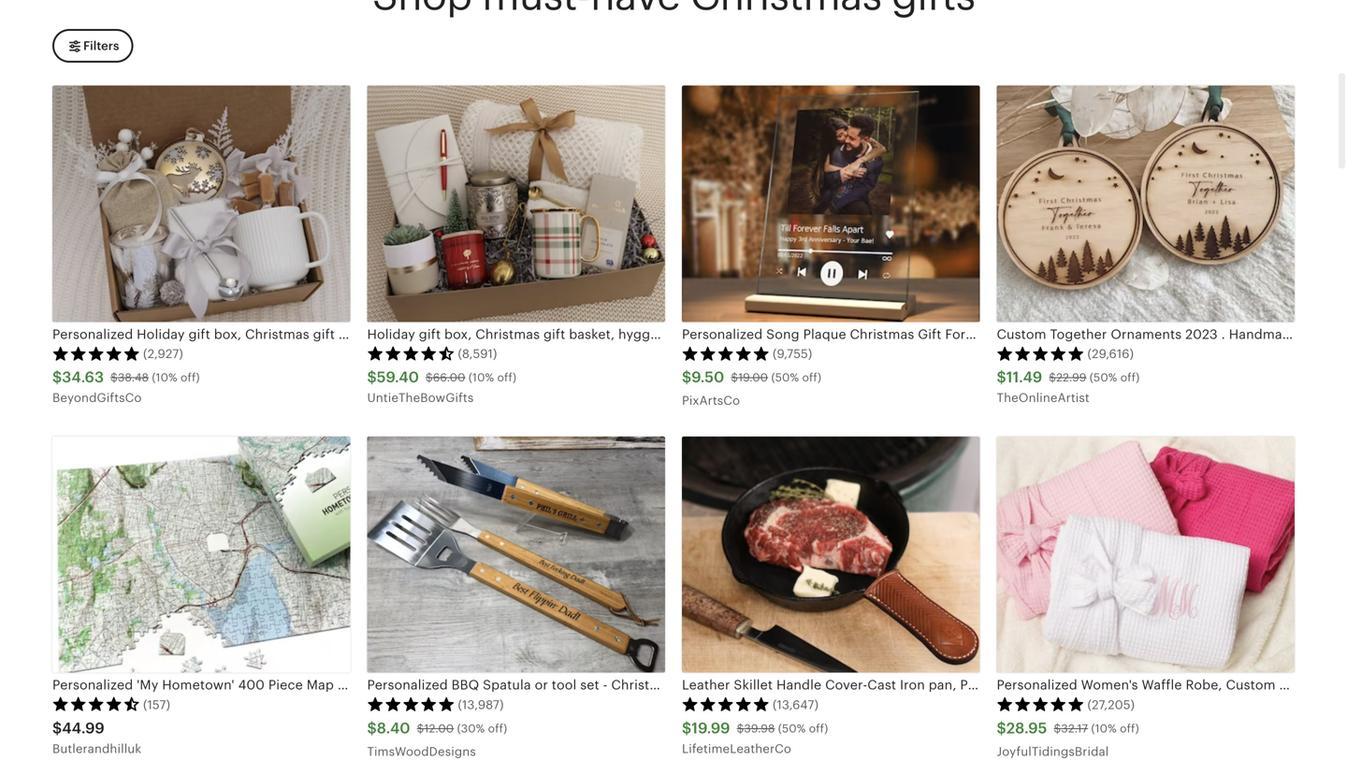 Task type: locate. For each thing, give the bounding box(es) containing it.
lifetimeleatherco
[[682, 743, 792, 757]]

5 out of 5 stars image up the 34.63
[[52, 346, 140, 361]]

(50% down (29,616)
[[1090, 372, 1118, 384]]

pixartsco
[[682, 394, 741, 408]]

(50% down (13,647)
[[778, 723, 806, 736]]

off) down (13,647)
[[809, 723, 829, 736]]

butlerandhilluk
[[52, 743, 142, 757]]

$ 34.63 $ 38.48 (10% off) beyondgiftsco
[[52, 369, 200, 405]]

$ inside $ 8.40 $ 12.00 (30% off)
[[417, 723, 424, 736]]

$ inside $ 9.50 $ 19.00 (50% off)
[[731, 372, 739, 384]]

2 horizontal spatial (10%
[[1092, 723, 1117, 736]]

(50%
[[772, 372, 799, 384], [1090, 372, 1118, 384], [778, 723, 806, 736]]

0 horizontal spatial 4.5 out of 5 stars image
[[52, 697, 140, 712]]

5 out of 5 stars image up 19.99 in the right of the page
[[682, 697, 770, 712]]

4.5 out of 5 stars image up 44.99
[[52, 697, 140, 712]]

off) inside $ 59.40 $ 66.00 (10% off) untiethebowgifts
[[497, 372, 517, 384]]

off) down (27,205)
[[1120, 723, 1140, 736]]

22.99
[[1057, 372, 1087, 384]]

5 out of 5 stars image for 28.95
[[997, 697, 1085, 712]]

5 out of 5 stars image up 28.95 at the bottom
[[997, 697, 1085, 712]]

(10%
[[152, 372, 178, 384], [469, 372, 494, 384], [1092, 723, 1117, 736]]

off) inside the $ 34.63 $ 38.48 (10% off) beyondgiftsco
[[181, 372, 200, 384]]

11.49
[[1007, 369, 1043, 386]]

$ 8.40 $ 12.00 (30% off)
[[367, 720, 508, 737]]

0 vertical spatial 4.5 out of 5 stars image
[[367, 346, 455, 361]]

(10% down (27,205)
[[1092, 723, 1117, 736]]

off) for 19.99
[[809, 723, 829, 736]]

1 horizontal spatial (10%
[[469, 372, 494, 384]]

$ 19.99 $ 39.98 (50% off) lifetimeleatherco
[[682, 720, 829, 757]]

4.5 out of 5 stars image for 59.40
[[367, 346, 455, 361]]

off) for 34.63
[[181, 372, 200, 384]]

$ inside $ 28.95 $ 32.17 (10% off)
[[1054, 723, 1062, 736]]

1 vertical spatial 4.5 out of 5 stars image
[[52, 697, 140, 712]]

(29,616)
[[1088, 347, 1135, 361]]

off) down the (2,927)
[[181, 372, 200, 384]]

off) inside $ 19.99 $ 39.98 (50% off) lifetimeleatherco
[[809, 723, 829, 736]]

5 out of 5 stars image for 9.50
[[682, 346, 770, 361]]

(10% for 59.40
[[469, 372, 494, 384]]

untiethebowgifts
[[367, 391, 474, 405]]

off) right 66.00
[[497, 372, 517, 384]]

44.99
[[62, 720, 105, 737]]

personalized 'my hometown' 400 piece map jigsaw puzzle - the perfect new home gift - our first home image
[[52, 437, 351, 674]]

(10% down the (2,927)
[[152, 372, 178, 384]]

1 horizontal spatial 4.5 out of 5 stars image
[[367, 346, 455, 361]]

off) inside $ 8.40 $ 12.00 (30% off)
[[488, 723, 508, 736]]

5 out of 5 stars image for 11.49
[[997, 346, 1085, 361]]

$ 11.49 $ 22.99 (50% off) theonlineartist
[[997, 369, 1140, 405]]

(30%
[[457, 723, 485, 736]]

custom together ornaments 2023 . handmade 1st couples ornament . personalized our first christmas together ornament . wooden new couple gift image
[[997, 86, 1295, 322]]

(10% inside $ 59.40 $ 66.00 (10% off) untiethebowgifts
[[469, 372, 494, 384]]

$
[[52, 369, 62, 386], [367, 369, 377, 386], [682, 369, 692, 386], [997, 369, 1007, 386], [111, 372, 118, 384], [426, 372, 433, 384], [731, 372, 739, 384], [1050, 372, 1057, 384], [52, 720, 62, 737], [367, 720, 377, 737], [682, 720, 692, 737], [997, 720, 1007, 737], [417, 723, 424, 736], [737, 723, 744, 736], [1054, 723, 1062, 736]]

(50% for 11.49
[[1090, 372, 1118, 384]]

(8,591)
[[458, 347, 497, 361]]

5 out of 5 stars image up 11.49
[[997, 346, 1085, 361]]

off) inside $ 28.95 $ 32.17 (10% off)
[[1120, 723, 1140, 736]]

off) inside $ 9.50 $ 19.00 (50% off)
[[803, 372, 822, 384]]

filters button
[[52, 29, 133, 63]]

$ 28.95 $ 32.17 (10% off)
[[997, 720, 1140, 737]]

filters
[[83, 39, 119, 53]]

4.5 out of 5 stars image up 59.40
[[367, 346, 455, 361]]

off) inside $ 11.49 $ 22.99 (50% off) theonlineartist
[[1121, 372, 1140, 384]]

9.50
[[692, 369, 725, 386]]

off)
[[181, 372, 200, 384], [497, 372, 517, 384], [803, 372, 822, 384], [1121, 372, 1140, 384], [488, 723, 508, 736], [809, 723, 829, 736], [1120, 723, 1140, 736]]

0 horizontal spatial (10%
[[152, 372, 178, 384]]

(50% inside $ 11.49 $ 22.99 (50% off) theonlineartist
[[1090, 372, 1118, 384]]

(50% inside $ 9.50 $ 19.00 (50% off)
[[772, 372, 799, 384]]

5 out of 5 stars image for 8.40
[[367, 697, 455, 712]]

off) right (30%
[[488, 723, 508, 736]]

beyondgiftsco
[[52, 391, 142, 405]]

(10% inside the $ 34.63 $ 38.48 (10% off) beyondgiftsco
[[152, 372, 178, 384]]

off) for 11.49
[[1121, 372, 1140, 384]]

(10% down (8,591)
[[469, 372, 494, 384]]

66.00
[[433, 372, 466, 384]]

5 out of 5 stars image up 8.40
[[367, 697, 455, 712]]

(9,755)
[[773, 347, 813, 361]]

personalized women's waffle robe, custom holiday gift for her, monogrammed robe, cozy robe gift, christmas gift, gift for girlfriend, friend image
[[997, 437, 1295, 674]]

(50% inside $ 19.99 $ 39.98 (50% off) lifetimeleatherco
[[778, 723, 806, 736]]

(50% down (9,755)
[[772, 372, 799, 384]]

$ 44.99 butlerandhilluk
[[52, 720, 142, 757]]

59.40
[[377, 369, 419, 386]]

off) down (9,755)
[[803, 372, 822, 384]]

19.99
[[692, 720, 731, 737]]

5 out of 5 stars image up the 9.50
[[682, 346, 770, 361]]

holiday gift box, christmas gift basket, hygge gift, sending a hug, gift box for women, care package for her, thank you gift, gift box idea image
[[367, 86, 665, 322]]

(27,205)
[[1088, 699, 1135, 713]]

(157)
[[143, 699, 170, 713]]

off) down (29,616)
[[1121, 372, 1140, 384]]

(10% inside $ 28.95 $ 32.17 (10% off)
[[1092, 723, 1117, 736]]

4.5 out of 5 stars image
[[367, 346, 455, 361], [52, 697, 140, 712]]

5 out of 5 stars image
[[52, 346, 140, 361], [682, 346, 770, 361], [997, 346, 1085, 361], [367, 697, 455, 712], [682, 697, 770, 712], [997, 697, 1085, 712]]



Task type: describe. For each thing, give the bounding box(es) containing it.
leather skillet handle cover-cast iron pan, personalized skillet socks, leather handle cover, gift for dad, christmas gift, handle potholder image
[[682, 437, 980, 674]]

theonlineartist
[[997, 391, 1090, 405]]

joyfultidingsbridal
[[997, 745, 1110, 759]]

12.00
[[424, 723, 454, 736]]

28.95
[[1007, 720, 1048, 737]]

34.63
[[62, 369, 104, 386]]

8.40
[[377, 720, 411, 737]]

38.48
[[118, 372, 149, 384]]

off) for 59.40
[[497, 372, 517, 384]]

5 out of 5 stars image for 19.99
[[682, 697, 770, 712]]

(13,647)
[[773, 699, 819, 713]]

(50% for 9.50
[[772, 372, 799, 384]]

off) for 28.95
[[1120, 723, 1140, 736]]

$ 59.40 $ 66.00 (10% off) untiethebowgifts
[[367, 369, 517, 405]]

$ 9.50 $ 19.00 (50% off)
[[682, 369, 822, 386]]

(10% for 34.63
[[152, 372, 178, 384]]

off) for 8.40
[[488, 723, 508, 736]]

32.17
[[1062, 723, 1089, 736]]

4.5 out of 5 stars image for 44.99
[[52, 697, 140, 712]]

(2,927)
[[143, 347, 183, 361]]

$ inside $ 44.99 butlerandhilluk
[[52, 720, 62, 737]]

19.00
[[739, 372, 769, 384]]

personalized bbq spatula or tool set - christmas gift idea for him, presents for dad or grandpa, grilling gift for guys, groomsman gift image
[[367, 437, 665, 674]]

timswooddesigns
[[367, 745, 476, 759]]

5 out of 5 stars image for 34.63
[[52, 346, 140, 361]]

(13,987)
[[458, 699, 504, 713]]

personalized holiday gift box, christmas gift idea, warm gift, winter gift box, sending a hug, gift box for women, hygge gift idea image
[[52, 86, 351, 322]]

personalized song plaque christmas gift for him, anniversary gift for boyfriend, acrylic music plaque, gift for her, custom album cover art image
[[682, 86, 980, 322]]

off) for 9.50
[[803, 372, 822, 384]]

39.98
[[744, 723, 775, 736]]

(50% for 19.99
[[778, 723, 806, 736]]



Task type: vqa. For each thing, say whether or not it's contained in the screenshot.
the FREE inside halloween decor, ghost, boo! laylasunshine $ 20.00 FREE shipping
no



